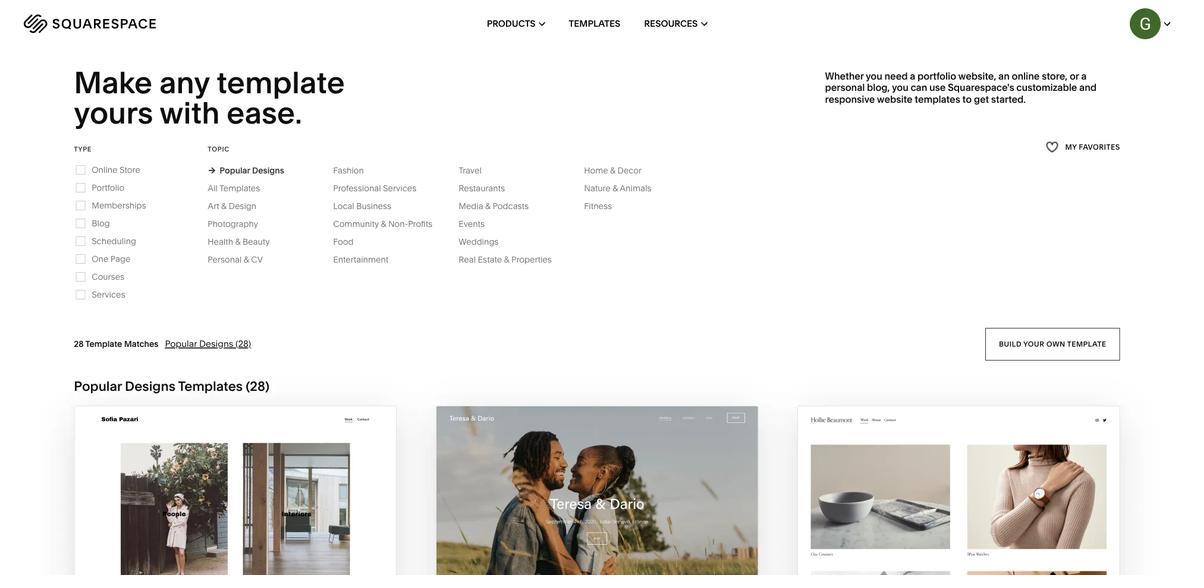 Task type: locate. For each thing, give the bounding box(es) containing it.
0 vertical spatial services
[[383, 183, 417, 194]]

template
[[217, 64, 345, 101], [1068, 340, 1107, 349]]

0 vertical spatial popular
[[220, 166, 250, 176]]

an
[[999, 70, 1010, 82]]

all templates
[[208, 183, 260, 194]]

28 left template
[[74, 339, 84, 349]]

dario element
[[437, 407, 758, 576]]

popular right matches on the bottom left
[[165, 339, 197, 350]]

&
[[610, 166, 616, 176], [613, 183, 618, 194], [221, 201, 227, 211], [486, 201, 491, 211], [381, 219, 386, 229], [235, 237, 241, 247], [244, 255, 249, 265], [504, 255, 510, 265]]

estate
[[478, 255, 502, 265]]

products
[[487, 18, 536, 29]]

& left "non-"
[[381, 219, 386, 229]]

1 vertical spatial services
[[92, 290, 125, 300]]

& left cv
[[244, 255, 249, 265]]

you left the can
[[892, 82, 909, 93]]

a right "need"
[[910, 70, 916, 82]]

0 vertical spatial template
[[217, 64, 345, 101]]

1 vertical spatial designs
[[199, 339, 233, 350]]

0 horizontal spatial designs
[[125, 379, 175, 395]]

designs up all templates link
[[252, 166, 284, 176]]

templates
[[569, 18, 621, 29], [220, 183, 260, 194], [178, 379, 243, 395]]

& for design
[[221, 201, 227, 211]]

1 horizontal spatial popular
[[165, 339, 197, 350]]

templates
[[915, 93, 961, 105]]

services up business
[[383, 183, 417, 194]]

0 horizontal spatial a
[[910, 70, 916, 82]]

1 horizontal spatial a
[[1082, 70, 1087, 82]]

courses
[[92, 272, 124, 282]]

customizable
[[1017, 82, 1078, 93]]

media
[[459, 201, 483, 211]]

yours
[[74, 94, 153, 131]]

& right the home
[[610, 166, 616, 176]]

page
[[111, 254, 130, 264]]

28 down (28)
[[250, 379, 265, 395]]

0 vertical spatial 28
[[74, 339, 84, 349]]

services
[[383, 183, 417, 194], [92, 290, 125, 300]]

my favorites link
[[1046, 139, 1121, 155]]

nature & animals
[[584, 183, 652, 194]]

& right health at the top of page
[[235, 237, 241, 247]]

a right the or
[[1082, 70, 1087, 82]]

1 vertical spatial 28
[[250, 379, 265, 395]]

weddings link
[[459, 237, 511, 247]]

store
[[120, 165, 140, 175]]

28
[[74, 339, 84, 349], [250, 379, 265, 395]]

website,
[[959, 70, 997, 82]]

art
[[208, 201, 219, 211]]

2 horizontal spatial popular
[[220, 166, 250, 176]]

restaurants link
[[459, 183, 517, 194]]

weddings
[[459, 237, 499, 247]]

fashion
[[333, 166, 364, 176]]

1 vertical spatial template
[[1068, 340, 1107, 349]]

1 vertical spatial popular
[[165, 339, 197, 350]]

online
[[1012, 70, 1040, 82]]

2 vertical spatial popular
[[74, 379, 122, 395]]

business
[[356, 201, 392, 211]]

(28)
[[236, 339, 251, 350]]

0 horizontal spatial you
[[866, 70, 883, 82]]

own
[[1047, 340, 1066, 349]]

my favorites
[[1066, 143, 1121, 151]]

& for non-
[[381, 219, 386, 229]]

& right art
[[221, 201, 227, 211]]

with
[[160, 94, 220, 131]]

1 horizontal spatial template
[[1068, 340, 1107, 349]]

art & design
[[208, 201, 257, 211]]

personal & cv
[[208, 255, 263, 265]]

my
[[1066, 143, 1078, 151]]

local business
[[333, 201, 392, 211]]

cv
[[251, 255, 263, 265]]

community & non-profits link
[[333, 219, 445, 229]]

profits
[[408, 219, 433, 229]]

real
[[459, 255, 476, 265]]

online store
[[92, 165, 140, 175]]

28 template matches
[[74, 339, 159, 349]]

0 horizontal spatial popular
[[74, 379, 122, 395]]

0 vertical spatial designs
[[252, 166, 284, 176]]

entertainment
[[333, 255, 389, 265]]

popular down template
[[74, 379, 122, 395]]

(
[[246, 379, 250, 395]]

designs
[[252, 166, 284, 176], [199, 339, 233, 350], [125, 379, 175, 395]]

beauty
[[243, 237, 270, 247]]

website
[[877, 93, 913, 105]]

beaumont image
[[799, 407, 1120, 576]]

& right media
[[486, 201, 491, 211]]

personal
[[826, 82, 865, 93]]

squarespace logo link
[[24, 14, 253, 33]]

all
[[208, 183, 218, 194]]

& right nature
[[613, 183, 618, 194]]

responsive
[[826, 93, 875, 105]]

use
[[930, 82, 946, 93]]

blog
[[92, 219, 110, 229]]

dario image
[[437, 407, 758, 576]]

0 horizontal spatial 28
[[74, 339, 84, 349]]

health & beauty
[[208, 237, 270, 247]]

squarespace's
[[948, 82, 1015, 93]]

home
[[584, 166, 608, 176]]

fitness
[[584, 201, 612, 211]]

topic
[[208, 145, 230, 153]]

designs for popular designs
[[252, 166, 284, 176]]

need
[[885, 70, 908, 82]]

whether you need a portfolio website, an online store, or a personal blog, you can use squarespace's customizable and responsive website templates to get started.
[[826, 70, 1097, 105]]

1 horizontal spatial designs
[[199, 339, 233, 350]]

popular designs (28) link
[[165, 339, 251, 350]]

services down courses
[[92, 290, 125, 300]]

a
[[910, 70, 916, 82], [1082, 70, 1087, 82]]

designs left (28)
[[199, 339, 233, 350]]

pazari element
[[75, 407, 396, 576]]

ease.
[[227, 94, 302, 131]]

media & podcasts link
[[459, 201, 541, 211]]

designs for popular designs templates ( 28 )
[[125, 379, 175, 395]]

you left "need"
[[866, 70, 883, 82]]

designs down matches on the bottom left
[[125, 379, 175, 395]]

0 horizontal spatial services
[[92, 290, 125, 300]]

1 vertical spatial templates
[[220, 183, 260, 194]]

0 horizontal spatial template
[[217, 64, 345, 101]]

popular up "all templates"
[[220, 166, 250, 176]]

portfolio
[[92, 183, 124, 193]]

health
[[208, 237, 233, 247]]

2 vertical spatial designs
[[125, 379, 175, 395]]

2 horizontal spatial designs
[[252, 166, 284, 176]]

you
[[866, 70, 883, 82], [892, 82, 909, 93]]



Task type: vqa. For each thing, say whether or not it's contained in the screenshot.
interests at the left of page
no



Task type: describe. For each thing, give the bounding box(es) containing it.
professional services
[[333, 183, 417, 194]]

popular designs link
[[208, 166, 284, 176]]

& for animals
[[613, 183, 618, 194]]

media & podcasts
[[459, 201, 529, 211]]

design
[[229, 201, 257, 211]]

resources
[[645, 18, 698, 29]]

popular designs
[[220, 166, 284, 176]]

health & beauty link
[[208, 237, 282, 247]]

template
[[85, 339, 122, 349]]

portfolio
[[918, 70, 957, 82]]

& for decor
[[610, 166, 616, 176]]

all templates link
[[208, 183, 272, 194]]

build your own template button
[[986, 328, 1121, 361]]

type
[[74, 145, 92, 153]]

products button
[[487, 0, 545, 48]]

animals
[[620, 183, 652, 194]]

home & decor
[[584, 166, 642, 176]]

decor
[[618, 166, 642, 176]]

templates link
[[569, 0, 621, 48]]

matches
[[124, 339, 159, 349]]

community & non-profits
[[333, 219, 433, 229]]

travel
[[459, 166, 482, 176]]

home & decor link
[[584, 166, 654, 176]]

one
[[92, 254, 108, 264]]

pazari image
[[75, 407, 396, 576]]

one page
[[92, 254, 130, 264]]

memberships
[[92, 201, 146, 211]]

to
[[963, 93, 972, 105]]

resources button
[[645, 0, 708, 48]]

events link
[[459, 219, 497, 229]]

or
[[1070, 70, 1080, 82]]

designs for popular designs (28)
[[199, 339, 233, 350]]

your
[[1024, 340, 1045, 349]]

local
[[333, 201, 354, 211]]

restaurants
[[459, 183, 505, 194]]

started.
[[992, 93, 1026, 105]]

popular for popular designs (28)
[[165, 339, 197, 350]]

art & design link
[[208, 201, 268, 211]]

real estate & properties
[[459, 255, 552, 265]]

beaumont element
[[799, 407, 1120, 576]]

local business link
[[333, 201, 403, 211]]

scheduling
[[92, 236, 136, 246]]

1 a from the left
[[910, 70, 916, 82]]

photography
[[208, 219, 258, 229]]

make
[[74, 64, 152, 101]]

popular designs templates ( 28 )
[[74, 379, 270, 395]]

popular for popular designs
[[220, 166, 250, 176]]

entertainment link
[[333, 255, 400, 265]]

professional services link
[[333, 183, 429, 194]]

2 a from the left
[[1082, 70, 1087, 82]]

whether
[[826, 70, 864, 82]]

1 horizontal spatial you
[[892, 82, 909, 93]]

& for cv
[[244, 255, 249, 265]]

popular designs (28)
[[165, 339, 251, 350]]

fashion link
[[333, 166, 376, 176]]

get
[[974, 93, 989, 105]]

nature & animals link
[[584, 183, 664, 194]]

favorites
[[1079, 143, 1121, 151]]

food
[[333, 237, 354, 247]]

0 vertical spatial templates
[[569, 18, 621, 29]]

make any template yours with ease.
[[74, 64, 351, 131]]

blog,
[[868, 82, 890, 93]]

personal & cv link
[[208, 255, 275, 265]]

build your own template
[[1000, 340, 1107, 349]]

1 horizontal spatial services
[[383, 183, 417, 194]]

template inside button
[[1068, 340, 1107, 349]]

events
[[459, 219, 485, 229]]

template inside make any template yours with ease.
[[217, 64, 345, 101]]

and
[[1080, 82, 1097, 93]]

properties
[[512, 255, 552, 265]]

photography link
[[208, 219, 270, 229]]

nature
[[584, 183, 611, 194]]

food link
[[333, 237, 366, 247]]

any
[[159, 64, 210, 101]]

non-
[[388, 219, 408, 229]]

real estate & properties link
[[459, 255, 564, 265]]

online
[[92, 165, 118, 175]]

& for podcasts
[[486, 201, 491, 211]]

& right the estate
[[504, 255, 510, 265]]

1 horizontal spatial 28
[[250, 379, 265, 395]]

squarespace logo image
[[24, 14, 156, 33]]

)
[[265, 379, 270, 395]]

personal
[[208, 255, 242, 265]]

fitness link
[[584, 201, 624, 211]]

store,
[[1042, 70, 1068, 82]]

& for beauty
[[235, 237, 241, 247]]

professional
[[333, 183, 381, 194]]

popular for popular designs templates ( 28 )
[[74, 379, 122, 395]]

2 vertical spatial templates
[[178, 379, 243, 395]]



